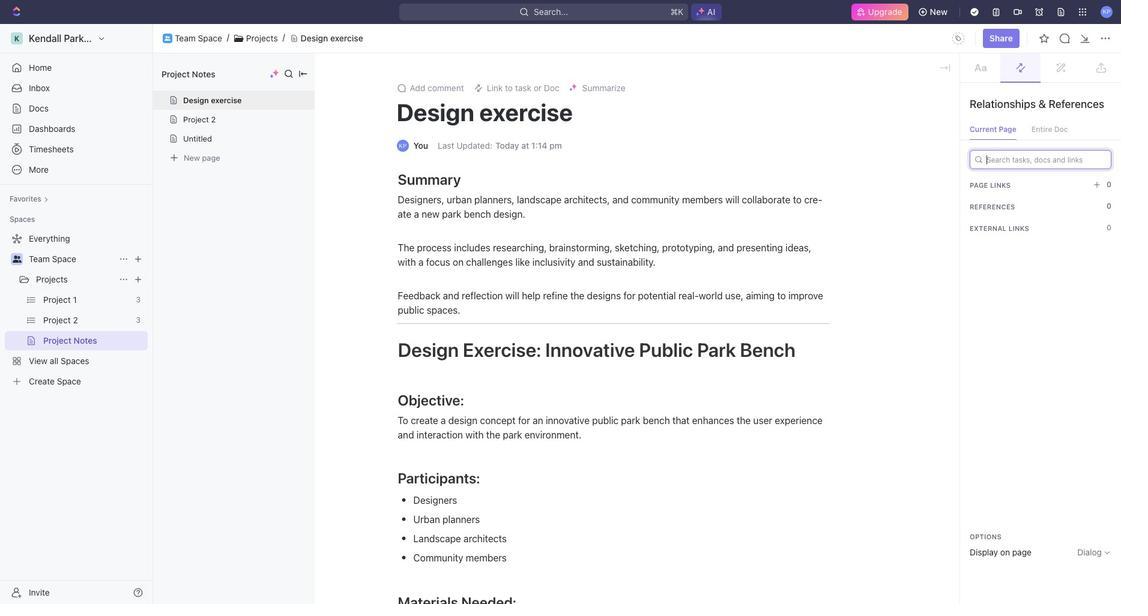 Task type: locate. For each thing, give the bounding box(es) containing it.
project down user group image
[[162, 69, 190, 79]]

0 vertical spatial doc
[[544, 83, 560, 93]]

1 vertical spatial team space link
[[29, 250, 114, 269]]

3 right project 1 link
[[136, 296, 141, 305]]

0 horizontal spatial team space link
[[29, 250, 114, 269]]

2 0 from the top
[[1107, 202, 1112, 211]]

dropdown menu image
[[949, 29, 968, 48]]

new for new
[[930, 7, 948, 17]]

park inside designers, urban planners, landscape architects, and community members will collaborate to cre ate a new park bench design.
[[442, 209, 462, 220]]

new button
[[913, 2, 955, 22]]

for inside feedback and reflection will help refine the designs for potential real-world use, aiming to improve public spaces.
[[624, 291, 636, 302]]

landscape architects
[[414, 534, 507, 545]]

1 vertical spatial public
[[592, 416, 619, 427]]

0 vertical spatial references
[[1049, 98, 1105, 111]]

0 horizontal spatial members
[[466, 553, 507, 564]]

new right upgrade
[[930, 7, 948, 17]]

spaces down favorites
[[10, 215, 35, 224]]

members down architects
[[466, 553, 507, 564]]

and down to
[[398, 430, 414, 441]]

bench left that
[[643, 416, 670, 427]]

tree
[[5, 229, 148, 392]]

space for user group image's team space link
[[198, 33, 222, 43]]

0 horizontal spatial team space
[[29, 254, 76, 264]]

1 horizontal spatial page
[[1013, 548, 1032, 558]]

and down the brainstorming,
[[578, 257, 594, 268]]

space down view all spaces link on the bottom left of the page
[[57, 377, 81, 387]]

on
[[453, 257, 464, 268], [1001, 548, 1010, 558]]

team right user group icon
[[29, 254, 50, 264]]

0 for references
[[1107, 202, 1112, 211]]

1 vertical spatial new
[[184, 153, 200, 162]]

at
[[522, 141, 529, 151]]

and inside designers, urban planners, landscape architects, and community members will collaborate to cre ate a new park bench design.
[[613, 195, 629, 205]]

to right aiming
[[778, 291, 786, 302]]

view
[[29, 356, 48, 366]]

&
[[1039, 98, 1046, 111]]

space down everything link
[[52, 254, 76, 264]]

with inside the process includes researching, brainstorming, sketching, prototyping, and presenting ideas, with a focus on challenges like inclusivity and sustainability.
[[398, 257, 416, 268]]

references right &
[[1049, 98, 1105, 111]]

0 horizontal spatial project 2
[[43, 315, 78, 326]]

0 vertical spatial 0
[[1107, 180, 1112, 189]]

2 horizontal spatial the
[[737, 416, 751, 427]]

project notes inside 'link'
[[43, 336, 97, 346]]

0 horizontal spatial with
[[398, 257, 416, 268]]

community
[[631, 195, 680, 205]]

0 horizontal spatial design exercise
[[183, 96, 242, 105]]

1 vertical spatial team space
[[29, 254, 76, 264]]

links right external
[[1009, 224, 1030, 232]]

a inside the to create a design concept for an innovative public park bench that enhances the user experience and interaction with the park environment.
[[441, 416, 446, 427]]

world
[[699, 291, 723, 302]]

link to task or doc
[[487, 83, 560, 93]]

0 horizontal spatial references
[[970, 203, 1016, 211]]

0 horizontal spatial page
[[970, 181, 989, 189]]

space
[[198, 33, 222, 43], [52, 254, 76, 264], [57, 377, 81, 387]]

0 vertical spatial a
[[414, 209, 419, 220]]

0 horizontal spatial team
[[29, 254, 50, 264]]

project for "project notes" 'link'
[[43, 336, 71, 346]]

0 vertical spatial project 2
[[183, 115, 216, 124]]

dashboards
[[29, 124, 75, 134]]

2 horizontal spatial exercise
[[479, 98, 573, 126]]

create space
[[29, 377, 81, 387]]

0 vertical spatial 3
[[136, 296, 141, 305]]

0 vertical spatial on
[[453, 257, 464, 268]]

0 vertical spatial notes
[[192, 69, 215, 79]]

kp inside dropdown button
[[1103, 8, 1111, 15]]

0 horizontal spatial 2
[[73, 315, 78, 326]]

park down the 'urban'
[[442, 209, 462, 220]]

for left "an"
[[518, 416, 530, 427]]

kp button
[[1098, 2, 1117, 22]]

1 horizontal spatial will
[[726, 195, 740, 205]]

bench inside designers, urban planners, landscape architects, and community members will collaborate to cre ate a new park bench design.
[[464, 209, 491, 220]]

team space link
[[175, 33, 222, 43], [29, 250, 114, 269]]

will left help
[[506, 291, 520, 302]]

1 vertical spatial team
[[29, 254, 50, 264]]

kendall
[[29, 33, 62, 44]]

0 horizontal spatial for
[[518, 416, 530, 427]]

team for user group image
[[175, 33, 196, 43]]

3 0 from the top
[[1107, 223, 1112, 232]]

task
[[515, 83, 532, 93]]

0 horizontal spatial page
[[202, 153, 220, 162]]

inbox
[[29, 83, 50, 93]]

with down design
[[466, 430, 484, 441]]

park down concept
[[503, 430, 522, 441]]

project inside 'link'
[[43, 336, 71, 346]]

project up untitled
[[183, 115, 209, 124]]

a up interaction
[[441, 416, 446, 427]]

like
[[516, 257, 530, 268]]

0 vertical spatial park
[[442, 209, 462, 220]]

0 for external links
[[1107, 223, 1112, 232]]

to right link
[[505, 83, 513, 93]]

1 vertical spatial on
[[1001, 548, 1010, 558]]

the left user
[[737, 416, 751, 427]]

notes
[[192, 69, 215, 79], [74, 336, 97, 346]]

will inside feedback and reflection will help refine the designs for potential real-world use, aiming to improve public spaces.
[[506, 291, 520, 302]]

doc right entire
[[1055, 125, 1069, 134]]

projects link
[[246, 33, 278, 43], [36, 270, 114, 290]]

new inside button
[[930, 7, 948, 17]]

more
[[29, 165, 49, 175]]

bench down 'planners,'
[[464, 209, 491, 220]]

urban planners
[[414, 515, 480, 526]]

upgrade
[[868, 7, 903, 17]]

the right refine
[[571, 291, 585, 302]]

1 vertical spatial the
[[737, 416, 751, 427]]

1 horizontal spatial members
[[682, 195, 723, 205]]

0 vertical spatial team space link
[[175, 33, 222, 43]]

team for user group icon
[[29, 254, 50, 264]]

team space link down everything link
[[29, 250, 114, 269]]

1 vertical spatial links
[[1009, 224, 1030, 232]]

0 vertical spatial projects link
[[246, 33, 278, 43]]

spaces up create space link
[[61, 356, 89, 366]]

team right user group image
[[175, 33, 196, 43]]

to left cre
[[793, 195, 802, 205]]

2 horizontal spatial design exercise
[[397, 98, 573, 126]]

public down feedback
[[398, 305, 424, 316]]

links up external links
[[991, 181, 1011, 189]]

project 2 up untitled
[[183, 115, 216, 124]]

docs
[[29, 103, 49, 114]]

for right 'designs'
[[624, 291, 636, 302]]

1 vertical spatial kp
[[399, 142, 407, 150]]

1 vertical spatial 2
[[73, 315, 78, 326]]

1 vertical spatial for
[[518, 416, 530, 427]]

planners
[[443, 515, 480, 526]]

public inside the to create a design concept for an innovative public park bench that enhances the user experience and interaction with the park environment.
[[592, 416, 619, 427]]

members right 'community'
[[682, 195, 723, 205]]

doc inside dropdown button
[[544, 83, 560, 93]]

and inside feedback and reflection will help refine the designs for potential real-world use, aiming to improve public spaces.
[[443, 291, 459, 302]]

exercise
[[330, 33, 363, 43], [211, 96, 242, 105], [479, 98, 573, 126]]

2 horizontal spatial to
[[793, 195, 802, 205]]

team space link right user group image
[[175, 33, 222, 43]]

team space down everything
[[29, 254, 76, 264]]

feedback
[[398, 291, 441, 302]]

designers
[[414, 496, 457, 506]]

view all spaces
[[29, 356, 89, 366]]

1 horizontal spatial team
[[175, 33, 196, 43]]

0 vertical spatial public
[[398, 305, 424, 316]]

1 horizontal spatial for
[[624, 291, 636, 302]]

page
[[202, 153, 220, 162], [1013, 548, 1032, 558]]

2 3 from the top
[[136, 316, 141, 325]]

design exercise for designers, urban planners, landscape architects, and community members will collaborate to cre ate a new park bench design.
[[397, 98, 573, 126]]

favorites
[[10, 195, 41, 204]]

1 vertical spatial project notes
[[43, 336, 97, 346]]

inbox link
[[5, 79, 148, 98]]

notes inside "project notes" 'link'
[[74, 336, 97, 346]]

dialog button
[[1078, 548, 1112, 558]]

0 vertical spatial the
[[571, 291, 585, 302]]

the
[[571, 291, 585, 302], [737, 416, 751, 427], [486, 430, 500, 441]]

will left 'collaborate'
[[726, 195, 740, 205]]

1 vertical spatial doc
[[1055, 125, 1069, 134]]

upgrade link
[[852, 4, 909, 20]]

1 horizontal spatial with
[[466, 430, 484, 441]]

entire
[[1032, 125, 1053, 134]]

park left that
[[621, 416, 641, 427]]

1 vertical spatial space
[[52, 254, 76, 264]]

0 horizontal spatial notes
[[74, 336, 97, 346]]

untitled
[[183, 134, 212, 144]]

landscape
[[414, 534, 461, 545]]

0 horizontal spatial doc
[[544, 83, 560, 93]]

0 horizontal spatial public
[[398, 305, 424, 316]]

1 vertical spatial page
[[1013, 548, 1032, 558]]

the down concept
[[486, 430, 500, 441]]

0
[[1107, 180, 1112, 189], [1107, 202, 1112, 211], [1107, 223, 1112, 232]]

1 vertical spatial project 2
[[43, 315, 78, 326]]

⌘k
[[670, 7, 684, 17]]

on right display
[[1001, 548, 1010, 558]]

0 vertical spatial project notes
[[162, 69, 215, 79]]

1 vertical spatial 0
[[1107, 202, 1112, 211]]

1 horizontal spatial page
[[999, 125, 1017, 134]]

project 1
[[43, 295, 77, 305]]

current
[[970, 125, 997, 134]]

0 vertical spatial with
[[398, 257, 416, 268]]

page up external
[[970, 181, 989, 189]]

tree containing everything
[[5, 229, 148, 392]]

project 2 down project 1
[[43, 315, 78, 326]]

3 up "project notes" 'link'
[[136, 316, 141, 325]]

refine
[[543, 291, 568, 302]]

page
[[999, 125, 1017, 134], [970, 181, 989, 189]]

a left focus
[[419, 257, 424, 268]]

0 horizontal spatial will
[[506, 291, 520, 302]]

project up view all spaces
[[43, 336, 71, 346]]

bench
[[464, 209, 491, 220], [643, 416, 670, 427]]

exercise:
[[463, 339, 541, 362]]

on right focus
[[453, 257, 464, 268]]

a inside designers, urban planners, landscape architects, and community members will collaborate to cre ate a new park bench design.
[[414, 209, 419, 220]]

a left new
[[414, 209, 419, 220]]

public right innovative
[[592, 416, 619, 427]]

0 vertical spatial members
[[682, 195, 723, 205]]

0 vertical spatial space
[[198, 33, 222, 43]]

team space inside sidebar navigation
[[29, 254, 76, 264]]

page right display
[[1013, 548, 1032, 558]]

innovative
[[546, 416, 590, 427]]

1 3 from the top
[[136, 296, 141, 305]]

project left 1
[[43, 295, 71, 305]]

references down page links on the top
[[970, 203, 1016, 211]]

to inside feedback and reflection will help refine the designs for potential real-world use, aiming to improve public spaces.
[[778, 291, 786, 302]]

team space for team space link associated with user group icon
[[29, 254, 76, 264]]

and left presenting
[[718, 243, 734, 254]]

0 vertical spatial team
[[175, 33, 196, 43]]

links
[[991, 181, 1011, 189], [1009, 224, 1030, 232]]

2 up untitled
[[211, 115, 216, 124]]

1 horizontal spatial public
[[592, 416, 619, 427]]

page right current
[[999, 125, 1017, 134]]

or
[[534, 83, 542, 93]]

0 vertical spatial bench
[[464, 209, 491, 220]]

0 vertical spatial kp
[[1103, 8, 1111, 15]]

user group image
[[12, 256, 21, 263]]

more button
[[5, 160, 148, 180]]

doc right or
[[544, 83, 560, 93]]

team space link for user group icon
[[29, 250, 114, 269]]

references
[[1049, 98, 1105, 111], [970, 203, 1016, 211]]

will
[[726, 195, 740, 205], [506, 291, 520, 302]]

1 horizontal spatial team space link
[[175, 33, 222, 43]]

with down the
[[398, 257, 416, 268]]

and up spaces.
[[443, 291, 459, 302]]

space right user group image
[[198, 33, 222, 43]]

0 horizontal spatial spaces
[[10, 215, 35, 224]]

projects
[[246, 33, 278, 43], [36, 275, 68, 285]]

prototyping,
[[662, 243, 716, 254]]

0 horizontal spatial project notes
[[43, 336, 97, 346]]

1:14
[[532, 141, 547, 151]]

improve
[[789, 291, 824, 302]]

project notes up view all spaces link on the bottom left of the page
[[43, 336, 97, 346]]

public
[[398, 305, 424, 316], [592, 416, 619, 427]]

create
[[29, 377, 55, 387]]

home
[[29, 62, 52, 73]]

team space
[[175, 33, 222, 43], [29, 254, 76, 264]]

1 vertical spatial 3
[[136, 316, 141, 325]]

0 horizontal spatial bench
[[464, 209, 491, 220]]

display on page
[[970, 548, 1032, 558]]

2 vertical spatial the
[[486, 430, 500, 441]]

planners,
[[475, 195, 515, 205]]

2 vertical spatial 0
[[1107, 223, 1112, 232]]

share
[[990, 33, 1013, 43]]

for inside the to create a design concept for an innovative public park bench that enhances the user experience and interaction with the park environment.
[[518, 416, 530, 427]]

0 horizontal spatial kp
[[399, 142, 407, 150]]

new down untitled
[[184, 153, 200, 162]]

focus
[[426, 257, 450, 268]]

current page
[[970, 125, 1017, 134]]

community members
[[414, 553, 507, 564]]

new
[[422, 209, 440, 220]]

1 horizontal spatial team space
[[175, 33, 222, 43]]

0 vertical spatial team space
[[175, 33, 222, 43]]

with
[[398, 257, 416, 268], [466, 430, 484, 441]]

project down project 1
[[43, 315, 71, 326]]

0 horizontal spatial the
[[486, 430, 500, 441]]

1 vertical spatial to
[[793, 195, 802, 205]]

2 horizontal spatial park
[[621, 416, 641, 427]]

1 horizontal spatial kp
[[1103, 8, 1111, 15]]

1 vertical spatial projects
[[36, 275, 68, 285]]

a inside the process includes researching, brainstorming, sketching, prototyping, and presenting ideas, with a focus on challenges like inclusivity and sustainability.
[[419, 257, 424, 268]]

2 down 1
[[73, 315, 78, 326]]

search...
[[534, 7, 568, 17]]

user
[[754, 416, 773, 427]]

and right architects,
[[613, 195, 629, 205]]

project notes down user group image
[[162, 69, 215, 79]]

ai
[[708, 7, 716, 17]]

designs
[[587, 291, 621, 302]]

1 vertical spatial notes
[[74, 336, 97, 346]]

0 vertical spatial for
[[624, 291, 636, 302]]

to
[[505, 83, 513, 93], [793, 195, 802, 205], [778, 291, 786, 302]]

team inside sidebar navigation
[[29, 254, 50, 264]]

page down untitled
[[202, 153, 220, 162]]

0 horizontal spatial projects
[[36, 275, 68, 285]]

1 horizontal spatial bench
[[643, 416, 670, 427]]

spaces
[[10, 215, 35, 224], [61, 356, 89, 366]]

1 vertical spatial will
[[506, 291, 520, 302]]

cre
[[805, 195, 823, 205]]

team space right user group image
[[175, 33, 222, 43]]

0 vertical spatial 2
[[211, 115, 216, 124]]

1 vertical spatial page
[[970, 181, 989, 189]]

new for new page
[[184, 153, 200, 162]]

2 vertical spatial a
[[441, 416, 446, 427]]

1 horizontal spatial the
[[571, 291, 585, 302]]

design.
[[494, 209, 526, 220]]



Task type: describe. For each thing, give the bounding box(es) containing it.
1 0 from the top
[[1107, 180, 1112, 189]]

to
[[398, 416, 408, 427]]

help
[[522, 291, 541, 302]]

0 vertical spatial spaces
[[10, 215, 35, 224]]

relationships
[[970, 98, 1036, 111]]

project 2 link
[[43, 311, 131, 330]]

park
[[697, 339, 736, 362]]

projects inside sidebar navigation
[[36, 275, 68, 285]]

1 horizontal spatial project notes
[[162, 69, 215, 79]]

dashboards link
[[5, 120, 148, 139]]

docs link
[[5, 99, 148, 118]]

1 vertical spatial projects link
[[36, 270, 114, 290]]

includes
[[454, 243, 491, 254]]

create
[[411, 416, 438, 427]]

today
[[496, 141, 519, 151]]

urban
[[414, 515, 440, 526]]

summarize
[[583, 83, 626, 93]]

public
[[639, 339, 693, 362]]

feedback and reflection will help refine the designs for potential real-world use, aiming to improve public spaces.
[[398, 291, 826, 316]]

1
[[73, 295, 77, 305]]

architects,
[[564, 195, 610, 205]]

members inside designers, urban planners, landscape architects, and community members will collaborate to cre ate a new park bench design.
[[682, 195, 723, 205]]

environment.
[[525, 430, 582, 441]]

team space for user group image's team space link
[[175, 33, 222, 43]]

link
[[487, 83, 503, 93]]

summary
[[398, 171, 461, 188]]

team space link for user group image
[[175, 33, 222, 43]]

display
[[970, 548, 998, 558]]

1 vertical spatial references
[[970, 203, 1016, 211]]

on inside the process includes researching, brainstorming, sketching, prototyping, and presenting ideas, with a focus on challenges like inclusivity and sustainability.
[[453, 257, 464, 268]]

interaction
[[417, 430, 463, 441]]

exercise for project 2
[[211, 96, 242, 105]]

designers, urban planners, landscape architects, and community members will collaborate to cre ate a new park bench design.
[[398, 195, 823, 220]]

landscape
[[517, 195, 562, 205]]

ate
[[398, 195, 823, 220]]

3 for 2
[[136, 316, 141, 325]]

1 vertical spatial park
[[621, 416, 641, 427]]

to create a design concept for an innovative public park bench that enhances the user experience and interaction with the park environment.
[[398, 416, 826, 441]]

use,
[[726, 291, 744, 302]]

to inside dropdown button
[[505, 83, 513, 93]]

project 2 inside sidebar navigation
[[43, 315, 78, 326]]

workspace
[[99, 33, 149, 44]]

with inside the to create a design concept for an innovative public park bench that enhances the user experience and interaction with the park environment.
[[466, 430, 484, 441]]

3 for 1
[[136, 296, 141, 305]]

participants:
[[398, 470, 480, 487]]

1 horizontal spatial references
[[1049, 98, 1105, 111]]

parks's
[[64, 33, 97, 44]]

0 vertical spatial page
[[999, 125, 1017, 134]]

architects
[[464, 534, 507, 545]]

design
[[449, 416, 478, 427]]

1 horizontal spatial project 2
[[183, 115, 216, 124]]

inclusivity
[[533, 257, 576, 268]]

process
[[417, 243, 452, 254]]

links for external links
[[1009, 224, 1030, 232]]

1 horizontal spatial notes
[[192, 69, 215, 79]]

real-
[[679, 291, 699, 302]]

external links
[[970, 224, 1030, 232]]

exercise for designers, urban planners, landscape architects, and community members will collaborate to cre ate a new park bench design.
[[479, 98, 573, 126]]

the inside feedback and reflection will help refine the designs for potential real-world use, aiming to improve public spaces.
[[571, 291, 585, 302]]

the process includes researching, brainstorming, sketching, prototyping, and presenting ideas, with a focus on challenges like inclusivity and sustainability.
[[398, 243, 814, 268]]

1 horizontal spatial park
[[503, 430, 522, 441]]

2 inside project 2 link
[[73, 315, 78, 326]]

researching,
[[493, 243, 547, 254]]

1 vertical spatial spaces
[[61, 356, 89, 366]]

links for page links
[[991, 181, 1011, 189]]

external
[[970, 224, 1007, 232]]

project for project 1 link
[[43, 295, 71, 305]]

potential
[[638, 291, 676, 302]]

pm
[[550, 141, 562, 151]]

bench
[[740, 339, 796, 362]]

enhances
[[692, 416, 735, 427]]

1 horizontal spatial exercise
[[330, 33, 363, 43]]

designers,
[[398, 195, 444, 205]]

kendall parks's workspace
[[29, 33, 149, 44]]

home link
[[5, 58, 148, 77]]

add comment
[[410, 83, 464, 93]]

view all spaces link
[[5, 352, 145, 371]]

spaces.
[[427, 305, 461, 316]]

sustainability.
[[597, 257, 656, 268]]

public inside feedback and reflection will help refine the designs for potential real-world use, aiming to improve public spaces.
[[398, 305, 424, 316]]

1 horizontal spatial projects
[[246, 33, 278, 43]]

1 vertical spatial members
[[466, 553, 507, 564]]

ai button
[[691, 4, 722, 20]]

1 horizontal spatial design exercise
[[301, 33, 363, 43]]

link to task or doc button
[[469, 80, 564, 97]]

1 horizontal spatial projects link
[[246, 33, 278, 43]]

project notes link
[[43, 332, 145, 351]]

challenges
[[466, 257, 513, 268]]

2 vertical spatial space
[[57, 377, 81, 387]]

options
[[970, 533, 1002, 541]]

objective:
[[398, 392, 464, 409]]

sidebar navigation
[[0, 24, 156, 605]]

an
[[533, 416, 543, 427]]

add
[[410, 83, 425, 93]]

k
[[14, 34, 19, 43]]

concept
[[480, 416, 516, 427]]

you
[[414, 141, 428, 151]]

the
[[398, 243, 415, 254]]

summarize button
[[564, 80, 631, 97]]

project 1 link
[[43, 291, 131, 310]]

aiming
[[746, 291, 775, 302]]

project for project 2 link
[[43, 315, 71, 326]]

space for team space link associated with user group icon
[[52, 254, 76, 264]]

ideas,
[[786, 243, 812, 254]]

and inside the to create a design concept for an innovative public park bench that enhances the user experience and interaction with the park environment.
[[398, 430, 414, 441]]

user group image
[[165, 36, 171, 41]]

all
[[50, 356, 58, 366]]

design exercise: innovative public park bench
[[398, 339, 796, 362]]

reflection
[[462, 291, 503, 302]]

will inside designers, urban planners, landscape architects, and community members will collaborate to cre ate a new park bench design.
[[726, 195, 740, 205]]

bench inside the to create a design concept for an innovative public park bench that enhances the user experience and interaction with the park environment.
[[643, 416, 670, 427]]

timesheets link
[[5, 140, 148, 159]]

brainstorming,
[[549, 243, 613, 254]]

kendall parks's workspace, , element
[[11, 32, 23, 44]]

that
[[673, 416, 690, 427]]

last
[[438, 141, 454, 151]]

urban
[[447, 195, 472, 205]]

to inside designers, urban planners, landscape architects, and community members will collaborate to cre ate a new park bench design.
[[793, 195, 802, 205]]

design exercise for project 2
[[183, 96, 242, 105]]

Search tasks, docs and links text field
[[977, 151, 1108, 169]]

tree inside sidebar navigation
[[5, 229, 148, 392]]



Task type: vqa. For each thing, say whether or not it's contained in the screenshot.
row
no



